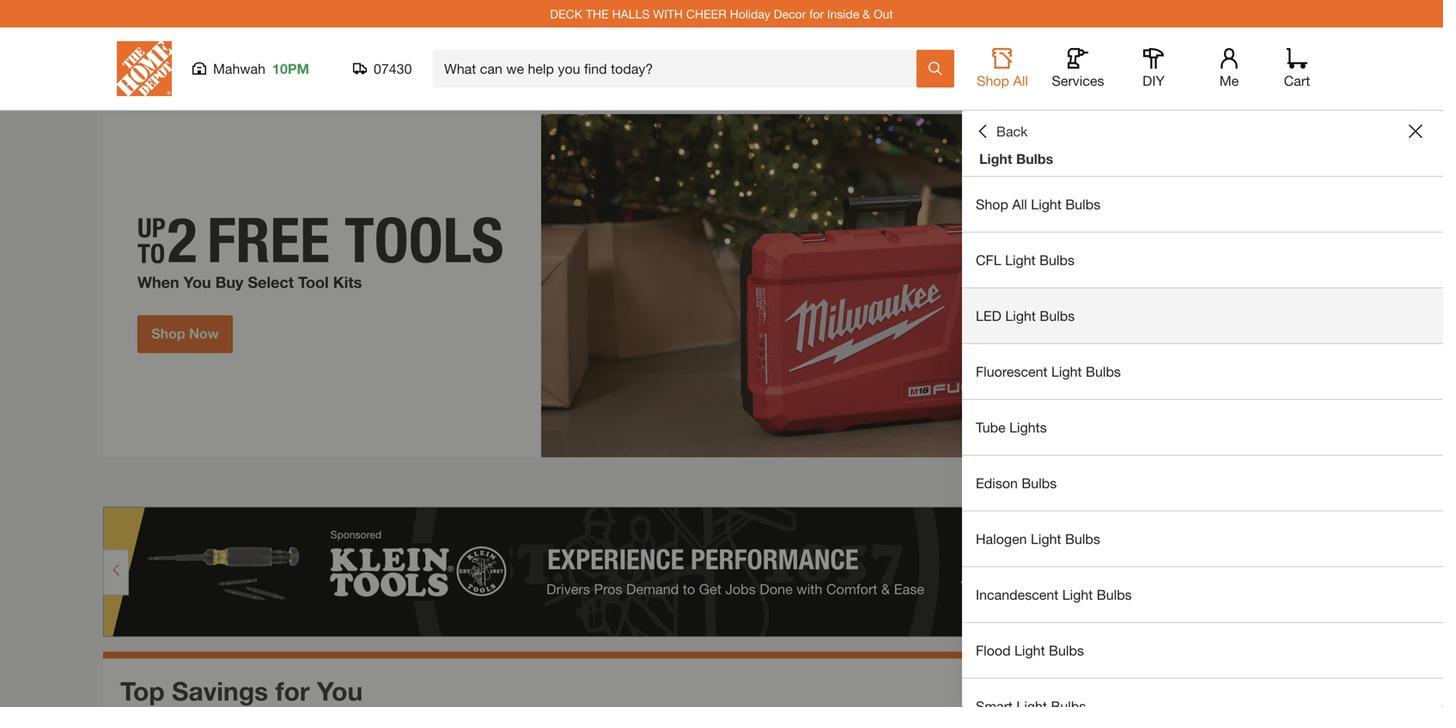 Task type: locate. For each thing, give the bounding box(es) containing it.
light for cfl
[[1005, 252, 1036, 268]]

diy button
[[1126, 48, 1181, 89]]

0 vertical spatial all
[[1013, 73, 1028, 89]]

drawer close image
[[1409, 125, 1423, 138]]

0 vertical spatial shop
[[977, 73, 1010, 89]]

cfl light bulbs
[[976, 252, 1075, 268]]

mahwah
[[213, 61, 266, 77]]

bulbs
[[1016, 151, 1054, 167], [1066, 196, 1101, 213], [1040, 252, 1075, 268], [1040, 308, 1075, 324], [1086, 364, 1121, 380], [1022, 476, 1057, 492], [1065, 531, 1101, 548], [1097, 587, 1132, 604], [1049, 643, 1084, 659]]

shop inside 'button'
[[977, 73, 1010, 89]]

incandescent light bulbs
[[976, 587, 1132, 604]]

1 vertical spatial for
[[275, 676, 310, 707]]

all inside 'button'
[[1013, 73, 1028, 89]]

shop inside menu
[[976, 196, 1009, 213]]

1 horizontal spatial for
[[810, 7, 824, 21]]

deck the halls with cheer holiday decor for inside & out
[[550, 7, 893, 21]]

deck
[[550, 7, 583, 21]]

menu
[[962, 177, 1443, 708]]

1 vertical spatial all
[[1012, 196, 1027, 213]]

light right the fluorescent
[[1052, 364, 1082, 380]]

tube lights
[[976, 420, 1047, 436]]

all up back
[[1013, 73, 1028, 89]]

bulbs for led light bulbs
[[1040, 308, 1075, 324]]

back
[[997, 123, 1028, 140]]

bulbs for halogen light bulbs
[[1065, 531, 1101, 548]]

light right led
[[1006, 308, 1036, 324]]

cfl
[[976, 252, 1002, 268]]

fluorescent light bulbs
[[976, 364, 1121, 380]]

tube
[[976, 420, 1006, 436]]

led
[[976, 308, 1002, 324]]

all down "light bulbs"
[[1012, 196, 1027, 213]]

light right cfl
[[1005, 252, 1036, 268]]

1 vertical spatial shop
[[976, 196, 1009, 213]]

for left inside
[[810, 7, 824, 21]]

&
[[863, 7, 870, 21]]

me button
[[1202, 48, 1257, 89]]

shop all light bulbs link
[[962, 177, 1443, 232]]

07430 button
[[353, 60, 412, 77]]

top savings for you
[[120, 676, 363, 707]]

light right incandescent
[[1063, 587, 1093, 604]]

mahwah 10pm
[[213, 61, 309, 77]]

light right halogen at the right bottom of page
[[1031, 531, 1062, 548]]

services
[[1052, 73, 1105, 89]]

the home depot logo image
[[117, 41, 172, 96]]

for
[[810, 7, 824, 21], [275, 676, 310, 707]]

bulbs for flood light bulbs
[[1049, 643, 1084, 659]]

light for led
[[1006, 308, 1036, 324]]

light right flood
[[1015, 643, 1045, 659]]

savings
[[172, 676, 268, 707]]

shop for shop all light bulbs
[[976, 196, 1009, 213]]

shop
[[977, 73, 1010, 89], [976, 196, 1009, 213]]

edison bulbs link
[[962, 456, 1443, 511]]

all
[[1013, 73, 1028, 89], [1012, 196, 1027, 213]]

decor
[[774, 7, 806, 21]]

light
[[979, 151, 1013, 167], [1031, 196, 1062, 213], [1005, 252, 1036, 268], [1006, 308, 1036, 324], [1052, 364, 1082, 380], [1031, 531, 1062, 548], [1063, 587, 1093, 604], [1015, 643, 1045, 659]]

bulbs for incandescent light bulbs
[[1097, 587, 1132, 604]]

cfl light bulbs link
[[962, 233, 1443, 288]]

the
[[586, 7, 609, 21]]

tube lights link
[[962, 400, 1443, 455]]

shop for shop all
[[977, 73, 1010, 89]]

cart link
[[1278, 48, 1316, 89]]

all for shop all light bulbs
[[1012, 196, 1027, 213]]

0 vertical spatial for
[[810, 7, 824, 21]]

edison
[[976, 476, 1018, 492]]

flood light bulbs link
[[962, 624, 1443, 679]]

light down back button at the top of the page
[[979, 151, 1013, 167]]

shop down "light bulbs"
[[976, 196, 1009, 213]]

shop up back button at the top of the page
[[977, 73, 1010, 89]]

holiday
[[730, 7, 771, 21]]

07430
[[374, 61, 412, 77]]

cart
[[1284, 73, 1311, 89]]

halogen light bulbs link
[[962, 512, 1443, 567]]

for left you
[[275, 676, 310, 707]]

fluorescent
[[976, 364, 1048, 380]]

flood light bulbs
[[976, 643, 1084, 659]]

light for flood
[[1015, 643, 1045, 659]]

led light bulbs
[[976, 308, 1075, 324]]



Task type: describe. For each thing, give the bounding box(es) containing it.
out
[[874, 7, 893, 21]]

all for shop all
[[1013, 73, 1028, 89]]

halogen
[[976, 531, 1027, 548]]

light for incandescent
[[1063, 587, 1093, 604]]

edison bulbs
[[976, 476, 1057, 492]]

lights
[[1010, 420, 1047, 436]]

with
[[653, 7, 683, 21]]

incandescent
[[976, 587, 1059, 604]]

halls
[[612, 7, 650, 21]]

incandescent light bulbs link
[[962, 568, 1443, 623]]

What can we help you find today? search field
[[444, 51, 916, 87]]

back button
[[976, 123, 1028, 140]]

cheer
[[686, 7, 727, 21]]

flood
[[976, 643, 1011, 659]]

menu containing shop all light bulbs
[[962, 177, 1443, 708]]

diy
[[1143, 73, 1165, 89]]

0 horizontal spatial for
[[275, 676, 310, 707]]

bulbs for cfl light bulbs
[[1040, 252, 1075, 268]]

light bulbs
[[979, 151, 1054, 167]]

fluorescent light bulbs link
[[962, 345, 1443, 400]]

light for fluorescent
[[1052, 364, 1082, 380]]

me
[[1220, 73, 1239, 89]]

bulbs for fluorescent light bulbs
[[1086, 364, 1121, 380]]

image for 30nov2023-hp-bau-mw44-45 image
[[103, 114, 1340, 458]]

inside
[[827, 7, 859, 21]]

led light bulbs link
[[962, 289, 1443, 344]]

shop all light bulbs
[[976, 196, 1101, 213]]

halogen light bulbs
[[976, 531, 1101, 548]]

shop all
[[977, 73, 1028, 89]]

feedback link image
[[1420, 290, 1443, 383]]

deck the halls with cheer holiday decor for inside & out link
[[550, 7, 893, 21]]

services button
[[1051, 48, 1106, 89]]

10pm
[[272, 61, 309, 77]]

shop all button
[[975, 48, 1030, 89]]

you
[[317, 676, 363, 707]]

top
[[120, 676, 165, 707]]

light down "light bulbs"
[[1031, 196, 1062, 213]]

light for halogen
[[1031, 531, 1062, 548]]



Task type: vqa. For each thing, say whether or not it's contained in the screenshot.
the Edison Bulbs link on the right of page
yes



